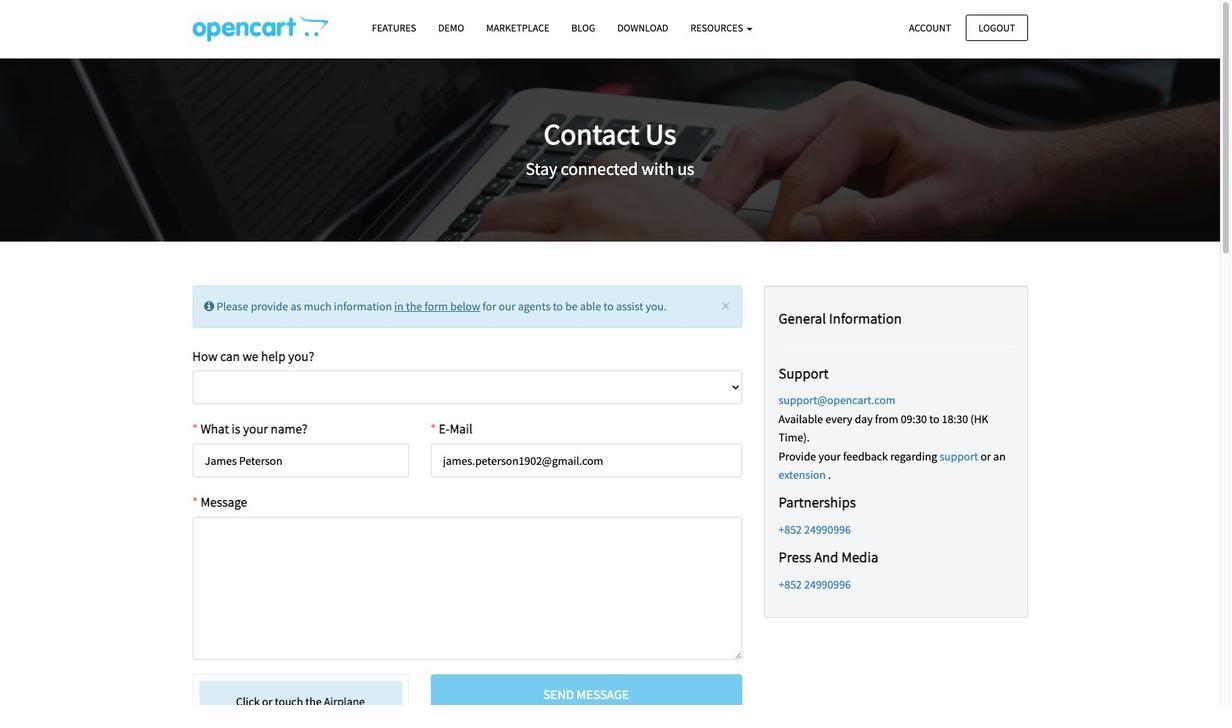 Task type: vqa. For each thing, say whether or not it's contained in the screenshot.
Features link
no



Task type: describe. For each thing, give the bounding box(es) containing it.
info circle image
[[204, 301, 214, 312]]

Name text field
[[192, 444, 409, 478]]

Email text field
[[431, 444, 742, 478]]



Task type: locate. For each thing, give the bounding box(es) containing it.
None text field
[[192, 517, 742, 661]]

opencart - contact image
[[192, 15, 328, 42]]



